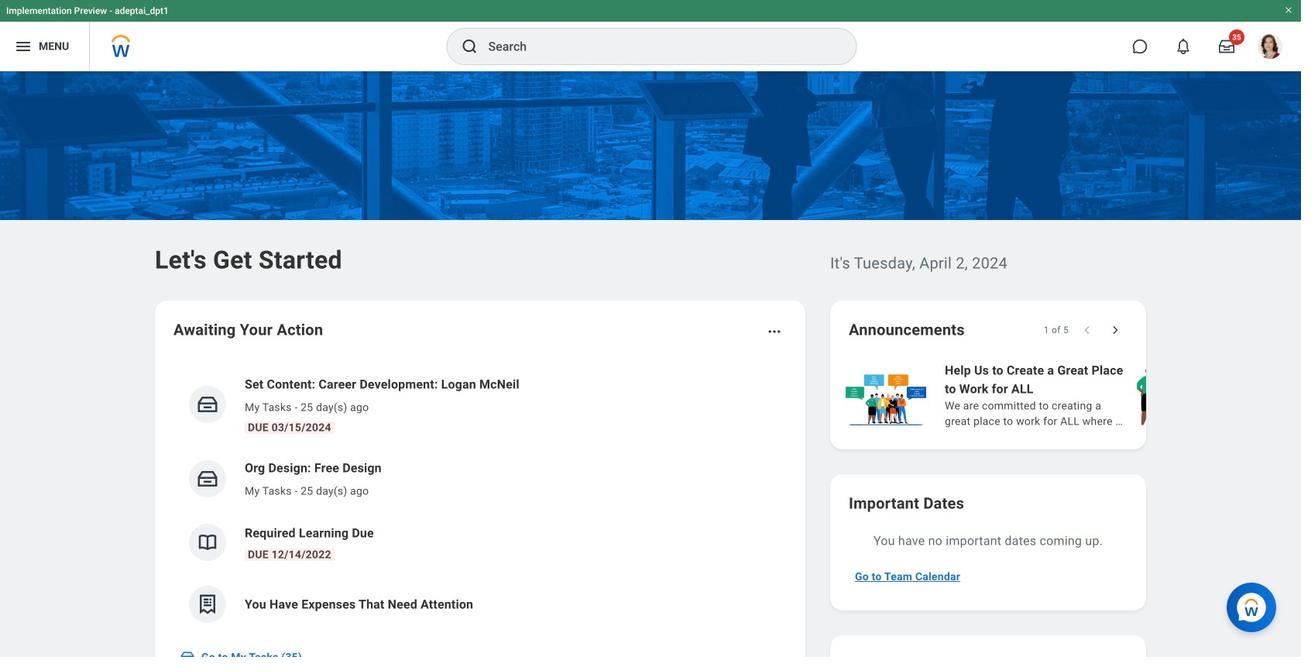 Task type: describe. For each thing, give the bounding box(es) containing it.
dashboard expenses image
[[196, 593, 219, 616]]

search image
[[461, 37, 479, 56]]

0 horizontal spatial list
[[174, 363, 787, 635]]

book open image
[[196, 531, 219, 554]]

inbox image
[[196, 393, 219, 416]]

chevron left small image
[[1080, 322, 1096, 338]]

profile logan mcneil image
[[1258, 34, 1283, 62]]



Task type: vqa. For each thing, say whether or not it's contained in the screenshot.
Headcount
no



Task type: locate. For each thing, give the bounding box(es) containing it.
1 horizontal spatial list
[[843, 360, 1302, 431]]

1 horizontal spatial inbox image
[[196, 467, 219, 491]]

0 vertical spatial inbox image
[[196, 467, 219, 491]]

chevron right small image
[[1108, 322, 1124, 338]]

1 vertical spatial inbox image
[[180, 649, 195, 657]]

justify image
[[14, 37, 33, 56]]

notifications large image
[[1176, 39, 1192, 54]]

main content
[[0, 71, 1302, 657]]

close environment banner image
[[1285, 5, 1294, 15]]

Search Workday  search field
[[489, 29, 825, 64]]

status
[[1044, 324, 1069, 336]]

list
[[843, 360, 1302, 431], [174, 363, 787, 635]]

0 horizontal spatial inbox image
[[180, 649, 195, 657]]

banner
[[0, 0, 1302, 71]]

inbox image
[[196, 467, 219, 491], [180, 649, 195, 657]]

related actions image
[[767, 324, 783, 339]]

inbox large image
[[1220, 39, 1235, 54]]



